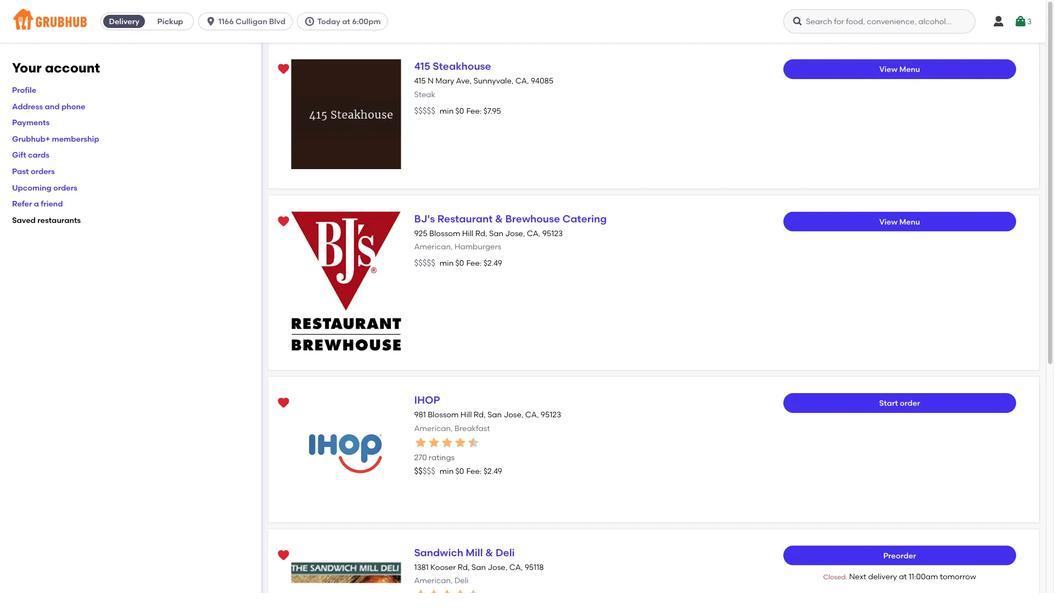 Task type: describe. For each thing, give the bounding box(es) containing it.
past orders link
[[12, 166, 55, 176]]

ca, inside sandwich mill & deli 1381 kooser rd, san jose, ca, 95118 american, deli
[[509, 562, 523, 572]]

3 button
[[1014, 12, 1032, 31]]

ca, inside bj's restaurant & brewhouse catering 925 blossom hill rd, san jose, ca, 95123 american, hamburgers
[[527, 228, 541, 238]]

grubhub+ membership
[[12, 134, 99, 143]]

$0 for restaurant
[[456, 258, 464, 267]]

saved restaurants link
[[12, 215, 81, 225]]

at inside today at 6:00pm button
[[342, 17, 350, 26]]

6:00pm
[[352, 17, 381, 26]]

cards
[[28, 150, 50, 160]]

past
[[12, 166, 29, 176]]

415 steakhouse link
[[414, 60, 491, 72]]

hamburgers
[[455, 242, 501, 251]]

ave,
[[456, 76, 472, 85]]

today
[[317, 17, 340, 26]]

steak
[[414, 89, 435, 99]]

gift cards
[[12, 150, 50, 160]]

saved restaurant image for bj's
[[277, 215, 290, 228]]

95123 inside ihop 981 blossom hill rd, san jose, ca, 95123 american, breakfast
[[541, 410, 561, 419]]

address
[[12, 101, 43, 111]]

sandwich
[[414, 546, 463, 558]]

today at 6:00pm button
[[297, 13, 392, 30]]

$$$$$ min $0 fee: $2.49
[[414, 258, 502, 268]]

refer
[[12, 199, 32, 208]]

steakhouse
[[433, 60, 491, 72]]

next
[[849, 572, 867, 581]]

address and phone link
[[12, 101, 85, 111]]

saved restaurant button for bj's restaurant & brewhouse catering
[[274, 212, 293, 231]]

american, inside sandwich mill & deli 1381 kooser rd, san jose, ca, 95118 american, deli
[[414, 576, 453, 585]]

svg image inside 3 button
[[1014, 15, 1027, 28]]

$$$$$ for bj's
[[414, 258, 435, 268]]

hill inside bj's restaurant & brewhouse catering 925 blossom hill rd, san jose, ca, 95123 american, hamburgers
[[462, 228, 474, 238]]

ratings
[[429, 453, 455, 462]]

view menu button for 415 steakhouse
[[783, 59, 1016, 79]]

95123 inside bj's restaurant & brewhouse catering 925 blossom hill rd, san jose, ca, 95123 american, hamburgers
[[542, 228, 563, 238]]

Search for food, convenience, alcohol... search field
[[784, 9, 976, 33]]

pickup button
[[147, 13, 193, 30]]

2 $2.49 from the top
[[484, 466, 502, 476]]

main navigation navigation
[[0, 0, 1046, 43]]

rd, inside sandwich mill & deli 1381 kooser rd, san jose, ca, 95118 american, deli
[[458, 562, 470, 572]]

.
[[846, 573, 847, 581]]

saved
[[12, 215, 36, 225]]

catering
[[563, 212, 607, 225]]

1166 culligan blvd
[[219, 17, 286, 26]]

blossom inside ihop 981 blossom hill rd, san jose, ca, 95123 american, breakfast
[[428, 410, 459, 419]]

min for steakhouse
[[440, 106, 454, 115]]

account
[[45, 60, 100, 76]]

tomorrow
[[940, 572, 976, 581]]

payments link
[[12, 118, 50, 127]]

$$$$$ min $0 fee: $7.95
[[414, 106, 501, 115]]

past orders
[[12, 166, 55, 176]]

95118
[[525, 562, 544, 572]]

saved restaurant image for 415
[[277, 63, 290, 76]]

$2.49 inside $$$$$ min $0 fee: $2.49
[[484, 258, 502, 267]]

a
[[34, 199, 39, 208]]

order
[[900, 398, 920, 408]]

delivery button
[[101, 13, 147, 30]]

hill inside ihop 981 blossom hill rd, san jose, ca, 95123 american, breakfast
[[461, 410, 472, 419]]

ihop
[[414, 394, 440, 406]]

$7.95
[[484, 106, 501, 115]]

payments
[[12, 118, 50, 127]]

closed
[[823, 573, 846, 581]]

gift cards link
[[12, 150, 50, 160]]

saved restaurant button for ihop
[[274, 393, 293, 413]]

start
[[879, 398, 898, 408]]

ihop link
[[414, 394, 440, 406]]

brewhouse
[[505, 212, 560, 225]]

fee: for restaurant
[[466, 258, 482, 267]]

blvd
[[269, 17, 286, 26]]

grubhub+
[[12, 134, 50, 143]]

bj's restaurant & brewhouse catering logo image
[[291, 212, 401, 351]]

mill
[[466, 546, 483, 558]]

ihop logo image
[[291, 393, 401, 503]]

restaurants
[[37, 215, 81, 225]]

ca, inside ihop 981 blossom hill rd, san jose, ca, 95123 american, breakfast
[[525, 410, 539, 419]]

friend
[[41, 199, 63, 208]]

breakfast
[[455, 423, 490, 433]]

restaurant
[[437, 212, 493, 225]]

& for mill
[[485, 546, 493, 558]]

profile
[[12, 85, 36, 95]]

jose, inside bj's restaurant & brewhouse catering 925 blossom hill rd, san jose, ca, 95123 american, hamburgers
[[505, 228, 525, 238]]

min $0 fee: $2.49
[[440, 466, 502, 476]]

your account
[[12, 60, 100, 76]]

$$
[[414, 466, 423, 476]]

sandwich mill & deli link
[[414, 546, 515, 558]]

san inside bj's restaurant & brewhouse catering 925 blossom hill rd, san jose, ca, 95123 american, hamburgers
[[489, 228, 504, 238]]

3 svg image from the left
[[792, 16, 803, 27]]

upcoming orders
[[12, 183, 77, 192]]



Task type: vqa. For each thing, say whether or not it's contained in the screenshot.
reviews "Button"
no



Task type: locate. For each thing, give the bounding box(es) containing it.
fee:
[[466, 106, 482, 115], [466, 258, 482, 267], [466, 466, 482, 476]]

min down mary
[[440, 106, 454, 115]]

fee: inside $$$$$ min $0 fee: $7.95
[[466, 106, 482, 115]]

2 vertical spatial jose,
[[488, 562, 508, 572]]

2 vertical spatial $0
[[456, 466, 464, 476]]

american,
[[414, 242, 453, 251], [414, 423, 453, 433], [414, 576, 453, 585]]

0 horizontal spatial &
[[485, 546, 493, 558]]

1 vertical spatial &
[[485, 546, 493, 558]]

fee: inside $$$$$ min $0 fee: $2.49
[[466, 258, 482, 267]]

1166 culligan blvd button
[[198, 13, 297, 30]]

3 $$$$$ from the top
[[414, 466, 435, 476]]

view
[[879, 64, 898, 74], [879, 217, 898, 226]]

svg image
[[992, 15, 1005, 28], [1014, 15, 1027, 28]]

$0 down hamburgers
[[456, 258, 464, 267]]

deli right mill
[[496, 546, 515, 558]]

1 $$$$$ from the top
[[414, 106, 435, 115]]

ca,
[[515, 76, 529, 85], [527, 228, 541, 238], [525, 410, 539, 419], [509, 562, 523, 572]]

0 vertical spatial american,
[[414, 242, 453, 251]]

2 menu from the top
[[900, 217, 920, 226]]

$$$$$ down 925
[[414, 258, 435, 268]]

phone
[[61, 101, 85, 111]]

delivery
[[109, 17, 139, 26]]

0 vertical spatial view menu
[[879, 64, 920, 74]]

address and phone
[[12, 101, 85, 111]]

2 vertical spatial fee:
[[466, 466, 482, 476]]

0 vertical spatial view
[[879, 64, 898, 74]]

0 vertical spatial deli
[[496, 546, 515, 558]]

profile link
[[12, 85, 36, 95]]

saved restaurants
[[12, 215, 81, 225]]

view menu
[[879, 64, 920, 74], [879, 217, 920, 226]]

american, down 981
[[414, 423, 453, 433]]

2 vertical spatial saved restaurant image
[[277, 396, 290, 410]]

n
[[428, 76, 434, 85]]

3 $0 from the top
[[456, 466, 464, 476]]

min inside $$$$$ min $0 fee: $2.49
[[440, 258, 454, 267]]

1 vertical spatial $0
[[456, 258, 464, 267]]

2 fee: from the top
[[466, 258, 482, 267]]

1 vertical spatial fee:
[[466, 258, 482, 267]]

0 vertical spatial $2.49
[[484, 258, 502, 267]]

sandwich mill & deli logo image
[[291, 545, 401, 593]]

$0 inside $$$$$ min $0 fee: $2.49
[[456, 258, 464, 267]]

0 vertical spatial orders
[[31, 166, 55, 176]]

1 horizontal spatial deli
[[496, 546, 515, 558]]

orders
[[31, 166, 55, 176], [53, 183, 77, 192]]

& inside sandwich mill & deli 1381 kooser rd, san jose, ca, 95118 american, deli
[[485, 546, 493, 558]]

min inside $$$$$ min $0 fee: $7.95
[[440, 106, 454, 115]]

orders up upcoming orders link
[[31, 166, 55, 176]]

1 415 from the top
[[414, 60, 430, 72]]

415
[[414, 60, 430, 72], [414, 76, 426, 85]]

at right delivery
[[899, 572, 907, 581]]

$0
[[456, 106, 464, 115], [456, 258, 464, 267], [456, 466, 464, 476]]

orders for past orders
[[31, 166, 55, 176]]

0 vertical spatial hill
[[462, 228, 474, 238]]

san inside sandwich mill & deli 1381 kooser rd, san jose, ca, 95118 american, deli
[[472, 562, 486, 572]]

fee: down hamburgers
[[466, 258, 482, 267]]

0 vertical spatial san
[[489, 228, 504, 238]]

closed . next delivery at 11:00am tomorrow
[[823, 572, 976, 581]]

view menu for 415 steakhouse
[[879, 64, 920, 74]]

1 min from the top
[[440, 106, 454, 115]]

fee: down breakfast
[[466, 466, 482, 476]]

2 american, from the top
[[414, 423, 453, 433]]

0 vertical spatial $0
[[456, 106, 464, 115]]

orders for upcoming orders
[[53, 183, 77, 192]]

0 vertical spatial fee:
[[466, 106, 482, 115]]

$2.49
[[484, 258, 502, 267], [484, 466, 502, 476]]

$0 for steakhouse
[[456, 106, 464, 115]]

1 svg image from the left
[[205, 16, 216, 27]]

sandwich mill & deli 1381 kooser rd, san jose, ca, 95118 american, deli
[[414, 546, 544, 585]]

$0 down ave,
[[456, 106, 464, 115]]

svg image inside 1166 culligan blvd button
[[205, 16, 216, 27]]

1 view menu from the top
[[879, 64, 920, 74]]

0 vertical spatial &
[[495, 212, 503, 225]]

and
[[45, 101, 60, 111]]

deli
[[496, 546, 515, 558], [455, 576, 469, 585]]

2 svg image from the left
[[1014, 15, 1027, 28]]

415 steakhouse 415 n mary ave, sunnyvale, ca, 94085 steak
[[414, 60, 554, 99]]

2 vertical spatial san
[[472, 562, 486, 572]]

1381
[[414, 562, 429, 572]]

delivery
[[868, 572, 897, 581]]

3 saved restaurant button from the top
[[274, 393, 293, 413]]

american, down 925
[[414, 242, 453, 251]]

0 horizontal spatial deli
[[455, 576, 469, 585]]

0 vertical spatial at
[[342, 17, 350, 26]]

refer a friend link
[[12, 199, 63, 208]]

0 vertical spatial view menu button
[[783, 59, 1016, 79]]

&
[[495, 212, 503, 225], [485, 546, 493, 558]]

2 view from the top
[[879, 217, 898, 226]]

270
[[414, 453, 427, 462]]

preorder button
[[783, 545, 1016, 565]]

$$$$$ down 270
[[414, 466, 435, 476]]

blossom inside bj's restaurant & brewhouse catering 925 blossom hill rd, san jose, ca, 95123 american, hamburgers
[[429, 228, 460, 238]]

1166
[[219, 17, 234, 26]]

& left brewhouse
[[495, 212, 503, 225]]

view menu button for bj's restaurant & brewhouse catering
[[783, 212, 1016, 231]]

$2.49 down hamburgers
[[484, 258, 502, 267]]

san inside ihop 981 blossom hill rd, san jose, ca, 95123 american, breakfast
[[488, 410, 502, 419]]

svg image for 1166 culligan blvd
[[205, 16, 216, 27]]

saved restaurant image
[[277, 549, 290, 562]]

hill down restaurant
[[462, 228, 474, 238]]

3 american, from the top
[[414, 576, 453, 585]]

rd, up hamburgers
[[475, 228, 487, 238]]

2 vertical spatial $$$$$
[[414, 466, 435, 476]]

view for bj's restaurant & brewhouse catering
[[879, 217, 898, 226]]

american, inside ihop 981 blossom hill rd, san jose, ca, 95123 american, breakfast
[[414, 423, 453, 433]]

today at 6:00pm
[[317, 17, 381, 26]]

view for 415 steakhouse
[[879, 64, 898, 74]]

95123
[[542, 228, 563, 238], [541, 410, 561, 419]]

blossom
[[429, 228, 460, 238], [428, 410, 459, 419]]

0 vertical spatial blossom
[[429, 228, 460, 238]]

1 horizontal spatial at
[[899, 572, 907, 581]]

3 fee: from the top
[[466, 466, 482, 476]]

0 vertical spatial jose,
[[505, 228, 525, 238]]

1 vertical spatial american,
[[414, 423, 453, 433]]

1 vertical spatial hill
[[461, 410, 472, 419]]

$0 right $$ on the bottom left
[[456, 466, 464, 476]]

at
[[342, 17, 350, 26], [899, 572, 907, 581]]

san down mill
[[472, 562, 486, 572]]

jose, inside sandwich mill & deli 1381 kooser rd, san jose, ca, 95118 american, deli
[[488, 562, 508, 572]]

2 vertical spatial min
[[440, 466, 454, 476]]

1 vertical spatial view menu
[[879, 217, 920, 226]]

deli down kooser on the bottom of page
[[455, 576, 469, 585]]

1 vertical spatial $2.49
[[484, 466, 502, 476]]

menu for bj's restaurant & brewhouse catering
[[900, 217, 920, 226]]

2 vertical spatial rd,
[[458, 562, 470, 572]]

grubhub+ membership link
[[12, 134, 99, 143]]

mary
[[436, 76, 454, 85]]

415 up 'n'
[[414, 60, 430, 72]]

1 vertical spatial saved restaurant image
[[277, 215, 290, 228]]

1 vertical spatial deli
[[455, 576, 469, 585]]

3
[[1027, 17, 1032, 26]]

bj's restaurant & brewhouse catering link
[[414, 212, 607, 225]]

0 vertical spatial 415
[[414, 60, 430, 72]]

min for restaurant
[[440, 258, 454, 267]]

min down "ratings" on the bottom of page
[[440, 466, 454, 476]]

view menu for bj's restaurant & brewhouse catering
[[879, 217, 920, 226]]

your
[[12, 60, 42, 76]]

1 vertical spatial rd,
[[474, 410, 486, 419]]

0 vertical spatial rd,
[[475, 228, 487, 238]]

981
[[414, 410, 426, 419]]

1 svg image from the left
[[992, 15, 1005, 28]]

upcoming orders link
[[12, 183, 77, 192]]

hill
[[462, 228, 474, 238], [461, 410, 472, 419]]

1 vertical spatial menu
[[900, 217, 920, 226]]

at right today
[[342, 17, 350, 26]]

blossom down ihop
[[428, 410, 459, 419]]

& right mill
[[485, 546, 493, 558]]

0 vertical spatial saved restaurant image
[[277, 63, 290, 76]]

sunnyvale,
[[474, 76, 514, 85]]

11:00am
[[909, 572, 938, 581]]

saved restaurant button for sandwich mill & deli
[[274, 545, 293, 565]]

rd,
[[475, 228, 487, 238], [474, 410, 486, 419], [458, 562, 470, 572]]

rd, inside ihop 981 blossom hill rd, san jose, ca, 95123 american, breakfast
[[474, 410, 486, 419]]

0 horizontal spatial svg image
[[992, 15, 1005, 28]]

2 415 from the top
[[414, 76, 426, 85]]

jose, inside ihop 981 blossom hill rd, san jose, ca, 95123 american, breakfast
[[504, 410, 524, 419]]

1 $2.49 from the top
[[484, 258, 502, 267]]

1 vertical spatial min
[[440, 258, 454, 267]]

0 vertical spatial 95123
[[542, 228, 563, 238]]

1 vertical spatial blossom
[[428, 410, 459, 419]]

& inside bj's restaurant & brewhouse catering 925 blossom hill rd, san jose, ca, 95123 american, hamburgers
[[495, 212, 503, 225]]

0 vertical spatial menu
[[900, 64, 920, 74]]

svg image
[[205, 16, 216, 27], [304, 16, 315, 27], [792, 16, 803, 27]]

san up breakfast
[[488, 410, 502, 419]]

2 horizontal spatial svg image
[[792, 16, 803, 27]]

1 american, from the top
[[414, 242, 453, 251]]

star icon image
[[414, 436, 427, 449], [427, 436, 441, 449], [441, 436, 454, 449], [454, 436, 467, 449], [467, 436, 480, 449], [467, 436, 480, 449], [414, 588, 427, 593], [427, 588, 441, 593], [441, 588, 454, 593], [454, 588, 467, 593], [467, 588, 480, 593], [467, 588, 480, 593]]

0 horizontal spatial at
[[342, 17, 350, 26]]

menu for 415 steakhouse
[[900, 64, 920, 74]]

fee: for steakhouse
[[466, 106, 482, 115]]

1 vertical spatial at
[[899, 572, 907, 581]]

american, down kooser on the bottom of page
[[414, 576, 453, 585]]

svg image for today at 6:00pm
[[304, 16, 315, 27]]

1 vertical spatial jose,
[[504, 410, 524, 419]]

san down bj's restaurant & brewhouse catering link
[[489, 228, 504, 238]]

1 menu from the top
[[900, 64, 920, 74]]

$$$$$ down steak
[[414, 106, 435, 115]]

& for restaurant
[[495, 212, 503, 225]]

rd, up breakfast
[[474, 410, 486, 419]]

culligan
[[236, 17, 267, 26]]

rd, down sandwich mill & deli link
[[458, 562, 470, 572]]

ihop 981 blossom hill rd, san jose, ca, 95123 american, breakfast
[[414, 394, 561, 433]]

menu
[[900, 64, 920, 74], [900, 217, 920, 226]]

preorder
[[883, 551, 916, 560]]

refer a friend
[[12, 199, 63, 208]]

hill up breakfast
[[461, 410, 472, 419]]

pickup
[[157, 17, 183, 26]]

1 saved restaurant image from the top
[[277, 63, 290, 76]]

svg image inside today at 6:00pm button
[[304, 16, 315, 27]]

2 svg image from the left
[[304, 16, 315, 27]]

upcoming
[[12, 183, 51, 192]]

rd, inside bj's restaurant & brewhouse catering 925 blossom hill rd, san jose, ca, 95123 american, hamburgers
[[475, 228, 487, 238]]

1 $0 from the top
[[456, 106, 464, 115]]

2 $$$$$ from the top
[[414, 258, 435, 268]]

0 vertical spatial $$$$$
[[414, 106, 435, 115]]

saved restaurant button for 415 steakhouse
[[274, 59, 293, 79]]

1 horizontal spatial &
[[495, 212, 503, 225]]

kooser
[[431, 562, 456, 572]]

94085
[[531, 76, 554, 85]]

2 view menu from the top
[[879, 217, 920, 226]]

blossom right 925
[[429, 228, 460, 238]]

2 saved restaurant button from the top
[[274, 212, 293, 231]]

925
[[414, 228, 428, 238]]

saved restaurant button
[[274, 59, 293, 79], [274, 212, 293, 231], [274, 393, 293, 413], [274, 545, 293, 565]]

0 horizontal spatial svg image
[[205, 16, 216, 27]]

$0 inside $$$$$ min $0 fee: $7.95
[[456, 106, 464, 115]]

1 horizontal spatial svg image
[[1014, 15, 1027, 28]]

membership
[[52, 134, 99, 143]]

2 min from the top
[[440, 258, 454, 267]]

2 saved restaurant image from the top
[[277, 215, 290, 228]]

orders up friend
[[53, 183, 77, 192]]

415 left 'n'
[[414, 76, 426, 85]]

1 view menu button from the top
[[783, 59, 1016, 79]]

american, inside bj's restaurant & brewhouse catering 925 blossom hill rd, san jose, ca, 95123 american, hamburgers
[[414, 242, 453, 251]]

1 vertical spatial san
[[488, 410, 502, 419]]

1 vertical spatial view menu button
[[783, 212, 1016, 231]]

start order button
[[783, 393, 1016, 413]]

1 vertical spatial 415
[[414, 76, 426, 85]]

1 view from the top
[[879, 64, 898, 74]]

start order
[[879, 398, 920, 408]]

1 vertical spatial $$$$$
[[414, 258, 435, 268]]

$$$$$ for 415
[[414, 106, 435, 115]]

2 vertical spatial american,
[[414, 576, 453, 585]]

1 saved restaurant button from the top
[[274, 59, 293, 79]]

ca, inside 415 steakhouse 415 n mary ave, sunnyvale, ca, 94085 steak
[[515, 76, 529, 85]]

0 vertical spatial min
[[440, 106, 454, 115]]

1 horizontal spatial svg image
[[304, 16, 315, 27]]

1 vertical spatial view
[[879, 217, 898, 226]]

270 ratings
[[414, 453, 455, 462]]

1 vertical spatial orders
[[53, 183, 77, 192]]

1 fee: from the top
[[466, 106, 482, 115]]

3 min from the top
[[440, 466, 454, 476]]

bj's restaurant & brewhouse catering 925 blossom hill rd, san jose, ca, 95123 american, hamburgers
[[414, 212, 607, 251]]

saved restaurant image
[[277, 63, 290, 76], [277, 215, 290, 228], [277, 396, 290, 410]]

$2.49 down breakfast
[[484, 466, 502, 476]]

1 vertical spatial 95123
[[541, 410, 561, 419]]

2 $0 from the top
[[456, 258, 464, 267]]

2 view menu button from the top
[[783, 212, 1016, 231]]

jose,
[[505, 228, 525, 238], [504, 410, 524, 419], [488, 562, 508, 572]]

fee: left $7.95
[[466, 106, 482, 115]]

min down restaurant
[[440, 258, 454, 267]]

415 steakhouse logo image
[[291, 59, 401, 169]]

3 saved restaurant image from the top
[[277, 396, 290, 410]]

bj's
[[414, 212, 435, 225]]

4 saved restaurant button from the top
[[274, 545, 293, 565]]

gift
[[12, 150, 26, 160]]



